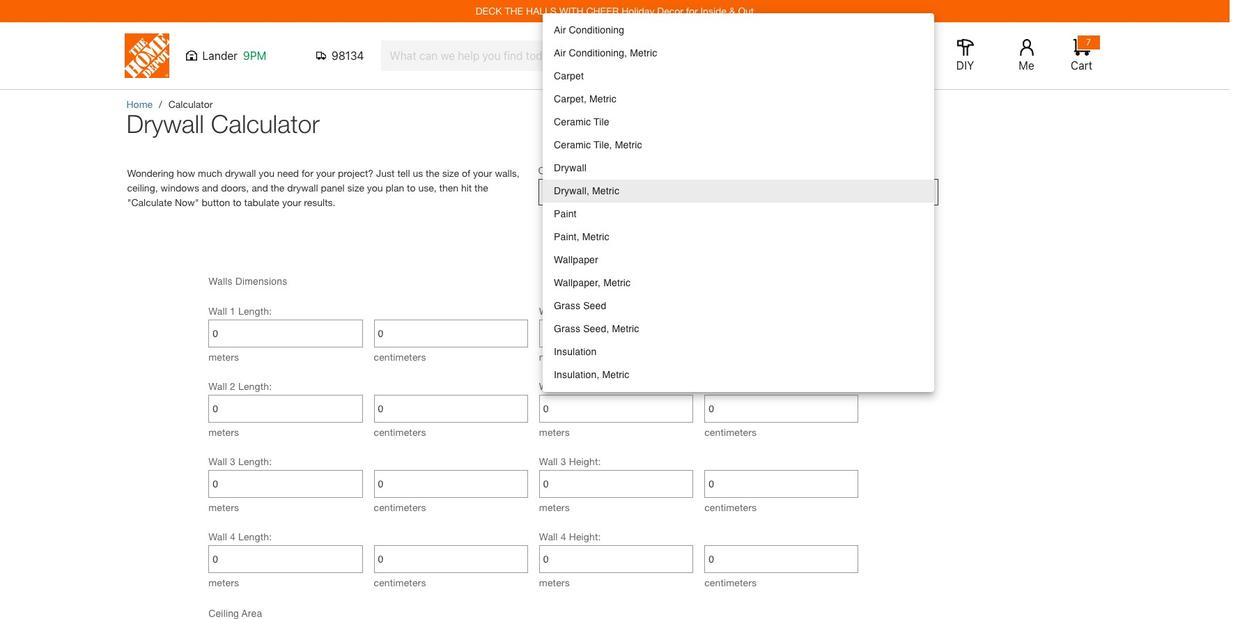 Task type: vqa. For each thing, say whether or not it's contained in the screenshot.
the bottommost to
yes



Task type: describe. For each thing, give the bounding box(es) containing it.
list box containing air conditioning
[[543, 13, 935, 392]]

length: for wall 2 length:
[[238, 381, 272, 392]]

height: for wall 4 height:
[[569, 531, 601, 543]]

insulation,
[[554, 369, 600, 381]]

calculator right /
[[168, 98, 213, 110]]

home / calculator drywall calculator
[[127, 98, 320, 139]]

dimensions
[[235, 276, 287, 287]]

0 horizontal spatial you
[[259, 167, 275, 179]]

diy
[[957, 59, 975, 72]]

grass seed
[[554, 300, 607, 312]]

air conditioning option
[[543, 19, 935, 42]]

9pm
[[243, 49, 267, 62]]

wallpaper
[[554, 254, 599, 266]]

paint,
[[554, 231, 580, 243]]

wall 3 length:
[[209, 456, 272, 468]]

insulation, metric option
[[543, 364, 935, 387]]

tabulate
[[244, 197, 280, 208]]

home
[[127, 98, 153, 110]]

paint, metric option
[[543, 226, 935, 249]]

walls,
[[495, 167, 520, 179]]

walls dimensions
[[209, 276, 287, 287]]

doors,
[[221, 182, 249, 194]]

use,
[[419, 182, 437, 194]]

0 horizontal spatial the
[[271, 182, 285, 194]]

length: for wall 1 length:
[[238, 305, 272, 317]]

grass seed, metric
[[554, 323, 640, 335]]

drywall, metric for drywall, metric dropdown button
[[543, 186, 608, 197]]

height: for wall 3 height:
[[569, 456, 601, 468]]

paint, metric
[[554, 231, 610, 243]]

of
[[462, 167, 471, 179]]

the home depot logo image
[[124, 33, 169, 78]]

now"
[[175, 197, 199, 208]]

wall for wall 2 height:
[[539, 381, 558, 392]]

ceiling,
[[127, 182, 158, 194]]

insulation
[[554, 346, 597, 358]]

wallpaper,
[[554, 277, 601, 289]]

wall 2 height:
[[539, 381, 601, 392]]

1 vertical spatial drywall
[[287, 182, 318, 194]]

&
[[730, 5, 736, 17]]

meters for wall 2 height:
[[539, 427, 570, 438]]

wall 4 height:
[[539, 531, 601, 543]]

length: for wall 4 length:
[[238, 531, 272, 543]]

metric for drywall, metric dropdown button
[[581, 186, 608, 197]]

seed
[[584, 300, 607, 312]]

meters for wall 3 length:
[[209, 502, 239, 514]]

wall 3 height:
[[539, 456, 601, 468]]

grass seed option
[[543, 295, 935, 318]]

ceramic for ceramic tile
[[554, 116, 591, 128]]

button
[[202, 197, 230, 208]]

panel
[[321, 182, 345, 194]]

then
[[440, 182, 459, 194]]

wall 1 length:
[[209, 305, 272, 317]]

meters for wall 1 height:
[[539, 351, 570, 363]]

0 vertical spatial to
[[407, 182, 416, 194]]

height: for wall 2 height:
[[569, 381, 601, 392]]

0 vertical spatial for
[[686, 5, 698, 17]]

0 horizontal spatial your
[[282, 197, 301, 208]]

98134 button
[[316, 49, 364, 63]]

length: for wall 3 length:
[[238, 456, 272, 468]]

wall for wall 4 height:
[[539, 531, 558, 543]]

drywall, metric button
[[543, 181, 934, 201]]

grass for grass seed, metric
[[554, 323, 581, 335]]

air conditioning
[[554, 24, 625, 36]]

meters for wall 3 height:
[[539, 502, 570, 514]]

meters for wall 1 length:
[[209, 351, 239, 363]]

wall for wall 3 length:
[[209, 456, 227, 468]]

wondering how much drywall you need for your project?    just tell us the size of your walls, ceiling, windows and doors,    and the drywall panel size you plan to use, then hit the "calculate now"    button to tabulate your results.
[[127, 167, 520, 208]]

wall 1 height:
[[539, 305, 601, 317]]

paint
[[554, 208, 577, 220]]

holiday
[[622, 5, 655, 17]]

seed,
[[584, 323, 610, 335]]

conditioning,
[[569, 47, 628, 59]]

grass seed, metric option
[[543, 318, 935, 341]]

diy button
[[943, 39, 988, 72]]

"calculate
[[127, 197, 172, 208]]

insulation option
[[543, 341, 935, 364]]

results.
[[304, 197, 336, 208]]

cart 7
[[1071, 37, 1093, 72]]

wall for wall 1 length:
[[209, 305, 227, 317]]

1 horizontal spatial the
[[426, 167, 440, 179]]

0 vertical spatial size
[[442, 167, 459, 179]]

insulation, metric
[[554, 369, 630, 381]]

with
[[560, 5, 584, 17]]

wall 4 length:
[[209, 531, 272, 543]]

how
[[177, 167, 195, 179]]

calculators:
[[566, 165, 619, 176]]

meters for wall 4 length:
[[209, 577, 239, 589]]

walls
[[209, 276, 233, 287]]

cart
[[1071, 59, 1093, 72]]

drywall, metric option
[[543, 180, 935, 203]]

air for air conditioning
[[554, 24, 566, 36]]

carpet,
[[554, 93, 587, 105]]

need
[[277, 167, 299, 179]]

3 for height:
[[561, 456, 566, 468]]

metric for the drywall, metric option
[[593, 185, 620, 197]]

tile,
[[594, 139, 612, 151]]

drywall inside option
[[554, 162, 587, 174]]



Task type: locate. For each thing, give the bounding box(es) containing it.
air up carpet
[[554, 47, 566, 59]]

1 horizontal spatial 4
[[561, 531, 566, 543]]

me
[[1019, 59, 1035, 72]]

drywall, inside dropdown button
[[543, 186, 578, 197]]

0 vertical spatial air
[[554, 24, 566, 36]]

and
[[202, 182, 218, 194], [252, 182, 268, 194]]

your
[[316, 167, 335, 179], [473, 167, 492, 179], [282, 197, 301, 208]]

meters down wall 4 length:
[[209, 577, 239, 589]]

you
[[259, 167, 275, 179], [367, 182, 383, 194]]

2 3 from the left
[[561, 456, 566, 468]]

air down with
[[554, 24, 566, 36]]

0 vertical spatial you
[[259, 167, 275, 179]]

your up panel
[[316, 167, 335, 179]]

meters up 'wall 4 height:'
[[539, 502, 570, 514]]

deck the halls with cheer holiday decor for inside & out
[[476, 5, 754, 17]]

What can we help you find today? search field
[[390, 41, 773, 70]]

height: for wall 1 height:
[[569, 305, 601, 317]]

1 vertical spatial for
[[302, 167, 314, 179]]

cheer
[[587, 5, 619, 17]]

carpet, metric
[[554, 93, 617, 105]]

drywall down need
[[287, 182, 318, 194]]

and up tabulate
[[252, 182, 268, 194]]

drywall, metric inside the drywall, metric option
[[554, 185, 620, 197]]

air conditioning, metric option
[[543, 42, 935, 65]]

0 horizontal spatial size
[[348, 182, 365, 194]]

1 horizontal spatial size
[[442, 167, 459, 179]]

1 vertical spatial grass
[[554, 323, 581, 335]]

1 length: from the top
[[238, 305, 272, 317]]

plan
[[386, 182, 404, 194]]

ceramic tile option
[[543, 111, 935, 134]]

4 height: from the top
[[569, 531, 601, 543]]

air for air conditioning, metric
[[554, 47, 566, 59]]

2 for height:
[[561, 381, 566, 392]]

1 horizontal spatial for
[[686, 5, 698, 17]]

deck the halls with cheer holiday decor for inside & out link
[[476, 5, 754, 17]]

just
[[376, 167, 395, 179]]

tile
[[594, 116, 610, 128]]

the down need
[[271, 182, 285, 194]]

drywall down ceramic tile, metric
[[554, 162, 587, 174]]

None number field
[[213, 321, 359, 347], [378, 321, 524, 347], [544, 321, 690, 347], [213, 396, 359, 422], [378, 396, 524, 422], [544, 396, 690, 422], [709, 396, 855, 422], [213, 471, 359, 498], [378, 471, 524, 498], [544, 471, 690, 498], [709, 471, 855, 498], [213, 547, 359, 573], [378, 547, 524, 573], [544, 547, 690, 573], [709, 547, 855, 573], [213, 321, 359, 347], [378, 321, 524, 347], [544, 321, 690, 347], [213, 396, 359, 422], [378, 396, 524, 422], [544, 396, 690, 422], [709, 396, 855, 422], [213, 471, 359, 498], [378, 471, 524, 498], [544, 471, 690, 498], [709, 471, 855, 498], [213, 547, 359, 573], [378, 547, 524, 573], [544, 547, 690, 573], [709, 547, 855, 573]]

0 horizontal spatial and
[[202, 182, 218, 194]]

1 horizontal spatial your
[[316, 167, 335, 179]]

other
[[538, 165, 563, 176]]

2 air from the top
[[554, 47, 566, 59]]

inside
[[701, 5, 727, 17]]

1 horizontal spatial to
[[407, 182, 416, 194]]

meters up wall 3 height:
[[539, 427, 570, 438]]

centimeters
[[374, 351, 426, 363], [374, 427, 426, 438], [705, 427, 757, 438], [374, 502, 426, 514], [705, 502, 757, 514], [374, 577, 426, 589], [705, 577, 757, 589]]

1 4 from the left
[[230, 531, 236, 543]]

for inside wondering how much drywall you need for your project?    just tell us the size of your walls, ceiling, windows and doors,    and the drywall panel size you plan to use, then hit the "calculate now"    button to tabulate your results.
[[302, 167, 314, 179]]

ceramic inside option
[[554, 139, 591, 151]]

meters
[[209, 351, 239, 363], [539, 351, 570, 363], [209, 427, 239, 438], [539, 427, 570, 438], [209, 502, 239, 514], [539, 502, 570, 514], [209, 577, 239, 589], [539, 577, 570, 589]]

1 vertical spatial you
[[367, 182, 383, 194]]

grass for grass seed
[[554, 300, 581, 312]]

2 grass from the top
[[554, 323, 581, 335]]

0 vertical spatial ceramic
[[554, 116, 591, 128]]

drywall, down other calculators:
[[554, 185, 590, 197]]

drywall, inside option
[[554, 185, 590, 197]]

carpet, metric option
[[543, 88, 935, 111]]

2 horizontal spatial your
[[473, 167, 492, 179]]

the right hit
[[475, 182, 489, 194]]

1 horizontal spatial drywall
[[554, 162, 587, 174]]

1 for length:
[[230, 305, 236, 317]]

drywall up wondering
[[127, 109, 204, 139]]

2 height: from the top
[[569, 381, 601, 392]]

tell
[[398, 167, 410, 179]]

ceramic for ceramic tile, metric
[[554, 139, 591, 151]]

metric
[[630, 47, 658, 59], [590, 93, 617, 105], [615, 139, 642, 151], [593, 185, 620, 197], [581, 186, 608, 197], [583, 231, 610, 243], [604, 277, 631, 289], [612, 323, 640, 335], [603, 369, 630, 381]]

wall for wall 4 length:
[[209, 531, 227, 543]]

decor
[[658, 5, 684, 17]]

ceramic
[[554, 116, 591, 128], [554, 139, 591, 151]]

you left need
[[259, 167, 275, 179]]

1 3 from the left
[[230, 456, 236, 468]]

wall for wall 3 height:
[[539, 456, 558, 468]]

drywall, for drywall, metric dropdown button
[[543, 186, 578, 197]]

metric inside dropdown button
[[581, 186, 608, 197]]

1 vertical spatial drywall
[[554, 162, 587, 174]]

0 horizontal spatial drywall
[[225, 167, 256, 179]]

2 and from the left
[[252, 182, 268, 194]]

halls
[[526, 5, 557, 17]]

2 1 from the left
[[561, 305, 566, 317]]

ceramic down ceramic tile
[[554, 139, 591, 151]]

size up then
[[442, 167, 459, 179]]

calculator
[[168, 98, 213, 110], [211, 109, 320, 139]]

1 air from the top
[[554, 24, 566, 36]]

4 for height:
[[561, 531, 566, 543]]

for
[[686, 5, 698, 17], [302, 167, 314, 179]]

0 horizontal spatial 4
[[230, 531, 236, 543]]

3 for length:
[[230, 456, 236, 468]]

1 vertical spatial ceramic
[[554, 139, 591, 151]]

wallpaper, metric
[[554, 277, 631, 289]]

much
[[198, 167, 222, 179]]

meters up wall 3 length:
[[209, 427, 239, 438]]

meters for wall 2 length:
[[209, 427, 239, 438]]

1 horizontal spatial 3
[[561, 456, 566, 468]]

1 vertical spatial to
[[233, 197, 242, 208]]

the
[[426, 167, 440, 179], [271, 182, 285, 194], [475, 182, 489, 194]]

your right of
[[473, 167, 492, 179]]

2
[[230, 381, 236, 392], [561, 381, 566, 392]]

deck
[[476, 5, 502, 17]]

calculator up need
[[211, 109, 320, 139]]

the
[[505, 5, 524, 17]]

0 horizontal spatial 1
[[230, 305, 236, 317]]

meters down 'wall 4 height:'
[[539, 577, 570, 589]]

1 grass from the top
[[554, 300, 581, 312]]

1 down walls
[[230, 305, 236, 317]]

grass down "wall 1 height:"
[[554, 323, 581, 335]]

grass inside grass seed option
[[554, 300, 581, 312]]

1 drywall, metric from the left
[[554, 185, 620, 197]]

carpet
[[554, 70, 584, 82]]

lander
[[202, 49, 238, 62]]

us
[[413, 167, 423, 179]]

to
[[407, 182, 416, 194], [233, 197, 242, 208]]

meters up wall 4 length:
[[209, 502, 239, 514]]

drywall, metric for the drywall, metric option
[[554, 185, 620, 197]]

1 vertical spatial size
[[348, 182, 365, 194]]

0 horizontal spatial for
[[302, 167, 314, 179]]

for left inside
[[686, 5, 698, 17]]

1 down "wallpaper,"
[[561, 305, 566, 317]]

height:
[[569, 305, 601, 317], [569, 381, 601, 392], [569, 456, 601, 468], [569, 531, 601, 543]]

home link
[[127, 98, 153, 110]]

1 and from the left
[[202, 182, 218, 194]]

2 drywall, metric from the left
[[543, 186, 608, 197]]

to down doors,
[[233, 197, 242, 208]]

1 horizontal spatial 2
[[561, 381, 566, 392]]

conditioning
[[569, 24, 625, 36]]

0 horizontal spatial drywall
[[127, 109, 204, 139]]

3
[[230, 456, 236, 468], [561, 456, 566, 468]]

ceramic down carpet,
[[554, 116, 591, 128]]

wall for wall 2 length:
[[209, 381, 227, 392]]

2 drywall, from the left
[[543, 186, 578, 197]]

1 for height:
[[561, 305, 566, 317]]

grass inside grass seed, metric option
[[554, 323, 581, 335]]

drywall, metric down calculators:
[[554, 185, 620, 197]]

size down project?
[[348, 182, 365, 194]]

0 vertical spatial drywall
[[225, 167, 256, 179]]

other calculators:
[[538, 165, 619, 176]]

your left results.
[[282, 197, 301, 208]]

4 length: from the top
[[238, 531, 272, 543]]

drywall, down other at the top left
[[543, 186, 578, 197]]

7
[[1087, 37, 1092, 47]]

ceramic tile, metric
[[554, 139, 642, 151]]

ceramic tile, metric option
[[543, 134, 935, 157]]

wallpaper option
[[543, 249, 935, 272]]

wondering
[[127, 167, 174, 179]]

2 length: from the top
[[238, 381, 272, 392]]

lander 9pm
[[202, 49, 267, 62]]

size
[[442, 167, 459, 179], [348, 182, 365, 194]]

hit
[[461, 182, 472, 194]]

air conditioning, metric
[[554, 47, 658, 59]]

/
[[159, 98, 162, 110]]

1 drywall, from the left
[[554, 185, 590, 197]]

meters up wall 2 length:
[[209, 351, 239, 363]]

0 vertical spatial grass
[[554, 300, 581, 312]]

metric inside option
[[603, 369, 630, 381]]

1 horizontal spatial and
[[252, 182, 268, 194]]

wall for wall 1 height:
[[539, 305, 558, 317]]

drywall
[[225, 167, 256, 179], [287, 182, 318, 194]]

meters for wall 4 height:
[[539, 577, 570, 589]]

to down us
[[407, 182, 416, 194]]

grass down "wallpaper,"
[[554, 300, 581, 312]]

drywall, metric inside drywall, metric dropdown button
[[543, 186, 608, 197]]

1 horizontal spatial 1
[[561, 305, 566, 317]]

project?
[[338, 167, 374, 179]]

out
[[738, 5, 754, 17]]

4 for length:
[[230, 531, 236, 543]]

98134
[[332, 49, 364, 62]]

1 2 from the left
[[230, 381, 236, 392]]

0 vertical spatial drywall
[[127, 109, 204, 139]]

0 horizontal spatial 2
[[230, 381, 236, 392]]

the right us
[[426, 167, 440, 179]]

metric inside 'option'
[[583, 231, 610, 243]]

drywall, for the drywall, metric option
[[554, 185, 590, 197]]

wall 2 length:
[[209, 381, 272, 392]]

me button
[[1005, 39, 1049, 72]]

3 height: from the top
[[569, 456, 601, 468]]

for right need
[[302, 167, 314, 179]]

list box
[[543, 13, 935, 392]]

1 1 from the left
[[230, 305, 236, 317]]

1 height: from the top
[[569, 305, 601, 317]]

metric for insulation, metric option
[[603, 369, 630, 381]]

2 ceramic from the top
[[554, 139, 591, 151]]

3 length: from the top
[[238, 456, 272, 468]]

metric for carpet, metric option
[[590, 93, 617, 105]]

meters up insulation,
[[539, 351, 570, 363]]

drywall,
[[554, 185, 590, 197], [543, 186, 578, 197]]

wallpaper, metric option
[[543, 272, 935, 295]]

1 horizontal spatial drywall
[[287, 182, 318, 194]]

metric for wallpaper, metric option on the top of the page
[[604, 277, 631, 289]]

metric for paint, metric 'option' on the top
[[583, 231, 610, 243]]

1 vertical spatial air
[[554, 47, 566, 59]]

2 for length:
[[230, 381, 236, 392]]

paint option
[[543, 203, 935, 226]]

and down much
[[202, 182, 218, 194]]

ceramic inside option
[[554, 116, 591, 128]]

length:
[[238, 305, 272, 317], [238, 381, 272, 392], [238, 456, 272, 468], [238, 531, 272, 543]]

0 horizontal spatial to
[[233, 197, 242, 208]]

ceramic tile
[[554, 116, 610, 128]]

windows
[[161, 182, 199, 194]]

1 ceramic from the top
[[554, 116, 591, 128]]

0 horizontal spatial 3
[[230, 456, 236, 468]]

air
[[554, 24, 566, 36], [554, 47, 566, 59]]

drywall up doors,
[[225, 167, 256, 179]]

carpet option
[[543, 65, 935, 88]]

drywall option
[[543, 157, 935, 180]]

2 4 from the left
[[561, 531, 566, 543]]

4
[[230, 531, 236, 543], [561, 531, 566, 543]]

2 horizontal spatial the
[[475, 182, 489, 194]]

1 horizontal spatial you
[[367, 182, 383, 194]]

drywall inside home / calculator drywall calculator
[[127, 109, 204, 139]]

grass
[[554, 300, 581, 312], [554, 323, 581, 335]]

2 2 from the left
[[561, 381, 566, 392]]

drywall, metric down other calculators:
[[543, 186, 608, 197]]

you down just on the left top of page
[[367, 182, 383, 194]]



